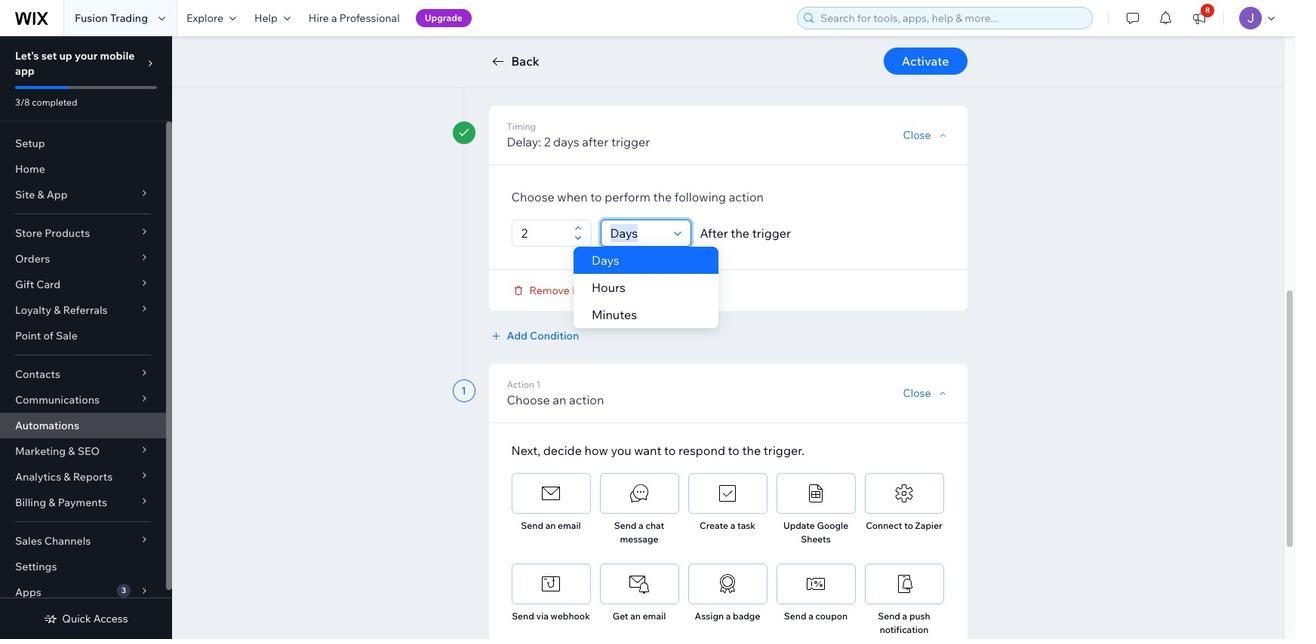 Task type: describe. For each thing, give the bounding box(es) containing it.
remove
[[530, 284, 570, 297]]

email for get an email
[[643, 611, 666, 622]]

analytics & reports button
[[0, 464, 166, 490]]

a for professional
[[331, 11, 337, 25]]

push
[[909, 611, 930, 622]]

& for analytics
[[64, 470, 71, 484]]

a for coupon
[[809, 611, 814, 622]]

category image up push
[[893, 573, 916, 596]]

badge
[[733, 611, 760, 622]]

fusion trading
[[75, 11, 148, 25]]

timing
[[507, 121, 536, 132]]

close button for choose an action
[[903, 386, 949, 400]]

a for chat
[[639, 520, 644, 531]]

after
[[700, 226, 728, 241]]

action
[[507, 379, 534, 390]]

trading
[[110, 11, 148, 25]]

create a task
[[700, 520, 756, 531]]

a for task
[[730, 520, 735, 531]]

& for marketing
[[68, 445, 75, 458]]

how
[[585, 443, 608, 458]]

setup link
[[0, 131, 166, 156]]

assign
[[695, 611, 724, 622]]

orders
[[15, 252, 50, 266]]

gift
[[15, 278, 34, 291]]

contacts button
[[0, 362, 166, 387]]

you
[[611, 443, 632, 458]]

to right "respond"
[[728, 443, 740, 458]]

settings
[[15, 560, 57, 574]]

send via webhook
[[512, 611, 590, 622]]

send for send a coupon
[[784, 611, 807, 622]]

loyalty & referrals button
[[0, 297, 166, 323]]

1 horizontal spatial action
[[729, 189, 764, 205]]

an for get
[[630, 611, 641, 622]]

setup
[[15, 137, 45, 150]]

& for site
[[37, 188, 44, 202]]

coupon
[[816, 611, 848, 622]]

trigger inside timing delay: 2 days after trigger
[[611, 134, 650, 149]]

close for delay: 2 days after trigger
[[903, 128, 931, 142]]

next,
[[511, 443, 541, 458]]

perform
[[605, 189, 651, 205]]

an for send
[[545, 520, 556, 531]]

hours
[[591, 280, 625, 295]]

activate button
[[884, 48, 967, 75]]

to left zapier at the bottom right
[[904, 520, 913, 531]]

choose when to perform the following action
[[511, 189, 764, 205]]

close button for delay: 2 days after trigger
[[903, 128, 949, 142]]

sales
[[15, 534, 42, 548]]

limit
[[507, 21, 535, 36]]

store products button
[[0, 220, 166, 246]]

help
[[254, 11, 278, 25]]

hire a professional link
[[300, 0, 409, 36]]

following
[[675, 189, 726, 205]]

analytics
[[15, 470, 61, 484]]

automations link
[[0, 413, 166, 439]]

add condition
[[507, 329, 579, 343]]

professional
[[340, 11, 400, 25]]

after the trigger
[[700, 226, 791, 241]]

send for send an email
[[521, 520, 543, 531]]

to:
[[598, 21, 612, 36]]

marketing & seo
[[15, 445, 100, 458]]

connect
[[866, 520, 902, 531]]

marketing
[[15, 445, 66, 458]]

billing
[[15, 496, 46, 510]]

0 vertical spatial the
[[653, 189, 672, 205]]

store products
[[15, 226, 90, 240]]

2
[[544, 134, 551, 149]]

update
[[783, 520, 815, 531]]

remove delay
[[530, 284, 600, 297]]

seo
[[78, 445, 100, 458]]

category image for email
[[540, 482, 562, 505]]

billing & payments button
[[0, 490, 166, 516]]

to right want
[[664, 443, 676, 458]]

category image for send via webhook
[[540, 573, 562, 596]]

billing & payments
[[15, 496, 107, 510]]

payments
[[58, 496, 107, 510]]

email for send an email
[[558, 520, 581, 531]]

home link
[[0, 156, 166, 182]]

decide
[[543, 443, 582, 458]]

category image for send a chat message
[[628, 482, 651, 505]]

task
[[737, 520, 756, 531]]

& for loyalty
[[54, 303, 61, 317]]

connect to zapier
[[866, 520, 943, 531]]

when
[[557, 189, 588, 205]]

reports
[[73, 470, 113, 484]]

quick access button
[[44, 612, 128, 626]]

of
[[43, 329, 54, 343]]

& for billing
[[49, 496, 55, 510]]

days
[[591, 253, 619, 268]]

8
[[1205, 5, 1210, 15]]

site & app button
[[0, 182, 166, 208]]

loyalty
[[15, 303, 51, 317]]

category image for coupon
[[805, 573, 827, 596]]

sheets
[[801, 534, 831, 545]]

limit frequency to:
[[507, 21, 612, 36]]

a for push
[[902, 611, 907, 622]]

upgrade button
[[416, 9, 472, 27]]

let's
[[15, 49, 39, 63]]

close for choose an action
[[903, 386, 931, 400]]



Task type: vqa. For each thing, say whether or not it's contained in the screenshot.
the 'Map' region
no



Task type: locate. For each thing, give the bounding box(es) containing it.
category image up connect to zapier
[[893, 482, 916, 505]]

1 left the action
[[461, 384, 466, 398]]

& inside analytics & reports dropdown button
[[64, 470, 71, 484]]

1 horizontal spatial email
[[643, 611, 666, 622]]

1 vertical spatial close button
[[903, 386, 949, 400]]

send for send a chat message
[[614, 520, 637, 531]]

category image
[[540, 482, 562, 505], [716, 482, 739, 505], [805, 482, 827, 505], [805, 573, 827, 596]]

next, decide how you want to respond to the trigger.
[[511, 443, 805, 458]]

trigger
[[611, 134, 650, 149], [752, 226, 791, 241]]

1 close button from the top
[[903, 128, 949, 142]]

remove delay button
[[511, 284, 600, 297]]

category image up the send a coupon
[[805, 573, 827, 596]]

a right hire at top left
[[331, 11, 337, 25]]

a inside the send a push notification
[[902, 611, 907, 622]]

action up how
[[569, 393, 604, 408]]

& inside loyalty & referrals dropdown button
[[54, 303, 61, 317]]

0 vertical spatial an
[[553, 393, 566, 408]]

2 close from the top
[[903, 386, 931, 400]]

send up message
[[614, 520, 637, 531]]

delay:
[[507, 134, 541, 149]]

category image for connect to zapier
[[893, 482, 916, 505]]

send inside the send a push notification
[[878, 611, 900, 622]]

timing delay: 2 days after trigger
[[507, 121, 650, 149]]

want
[[634, 443, 662, 458]]

list box
[[573, 247, 718, 328]]

a inside send a chat message
[[639, 520, 644, 531]]

activate
[[902, 54, 949, 69]]

delay
[[572, 284, 600, 297]]

a left coupon
[[809, 611, 814, 622]]

quick access
[[62, 612, 128, 626]]

action 1 choose an action
[[507, 379, 604, 408]]

up
[[59, 49, 72, 63]]

action
[[729, 189, 764, 205], [569, 393, 604, 408]]

email left send a chat message
[[558, 520, 581, 531]]

0 horizontal spatial trigger
[[611, 134, 650, 149]]

category image up send via webhook
[[540, 573, 562, 596]]

1 vertical spatial choose
[[507, 393, 550, 408]]

category image up assign a badge
[[716, 573, 739, 596]]

via
[[536, 611, 549, 622]]

minutes
[[591, 307, 637, 322]]

quick
[[62, 612, 91, 626]]

2 vertical spatial an
[[630, 611, 641, 622]]

category image up "chat"
[[628, 482, 651, 505]]

1 vertical spatial the
[[731, 226, 750, 241]]

category image up the update
[[805, 482, 827, 505]]

sidebar element
[[0, 36, 172, 639]]

0 horizontal spatial action
[[569, 393, 604, 408]]

message
[[620, 534, 659, 545]]

None field
[[512, 43, 927, 69], [606, 220, 669, 246], [512, 43, 927, 69], [606, 220, 669, 246]]

a left the task on the right of the page
[[730, 520, 735, 531]]

0 vertical spatial choose
[[511, 189, 555, 205]]

send up notification
[[878, 611, 900, 622]]

category image up get an email
[[628, 573, 651, 596]]

the left the trigger.
[[742, 443, 761, 458]]

back
[[511, 54, 540, 69]]

automations
[[15, 419, 79, 433]]

send a coupon
[[784, 611, 848, 622]]

None number field
[[517, 220, 570, 246]]

help button
[[245, 0, 300, 36]]

zapier
[[915, 520, 943, 531]]

1 horizontal spatial 1
[[536, 379, 541, 390]]

set
[[41, 49, 57, 63]]

& left seo
[[68, 445, 75, 458]]

a up message
[[639, 520, 644, 531]]

a
[[331, 11, 337, 25], [639, 520, 644, 531], [730, 520, 735, 531], [726, 611, 731, 622], [809, 611, 814, 622], [902, 611, 907, 622]]

choose inside action 1 choose an action
[[507, 393, 550, 408]]

home
[[15, 162, 45, 176]]

0 vertical spatial trigger
[[611, 134, 650, 149]]

category image for assign a badge
[[716, 573, 739, 596]]

1 vertical spatial action
[[569, 393, 604, 408]]

notification
[[880, 624, 929, 636]]

after
[[582, 134, 609, 149]]

& left reports
[[64, 470, 71, 484]]

hire a professional
[[309, 11, 400, 25]]

hire
[[309, 11, 329, 25]]

point
[[15, 329, 41, 343]]

category image for sheets
[[805, 482, 827, 505]]

action inside action 1 choose an action
[[569, 393, 604, 408]]

1 right the action
[[536, 379, 541, 390]]

0 horizontal spatial 1
[[461, 384, 466, 398]]

the right after
[[731, 226, 750, 241]]

0 vertical spatial action
[[729, 189, 764, 205]]

& right billing
[[49, 496, 55, 510]]

close
[[903, 128, 931, 142], [903, 386, 931, 400]]

fusion
[[75, 11, 108, 25]]

send left coupon
[[784, 611, 807, 622]]

list box containing days
[[573, 247, 718, 328]]

communications button
[[0, 387, 166, 413]]

update google sheets
[[783, 520, 848, 545]]

to right 'when'
[[590, 189, 602, 205]]

days option
[[573, 247, 718, 274]]

send for send via webhook
[[512, 611, 534, 622]]

1 close from the top
[[903, 128, 931, 142]]

category image
[[628, 482, 651, 505], [893, 482, 916, 505], [540, 573, 562, 596], [628, 573, 651, 596], [716, 573, 739, 596], [893, 573, 916, 596]]

1 vertical spatial trigger
[[752, 226, 791, 241]]

send
[[521, 520, 543, 531], [614, 520, 637, 531], [512, 611, 534, 622], [784, 611, 807, 622], [878, 611, 900, 622]]

trigger.
[[764, 443, 805, 458]]

let's set up your mobile app
[[15, 49, 135, 78]]

a for badge
[[726, 611, 731, 622]]

choose
[[511, 189, 555, 205], [507, 393, 550, 408]]

communications
[[15, 393, 100, 407]]

0 vertical spatial close button
[[903, 128, 949, 142]]

an inside action 1 choose an action
[[553, 393, 566, 408]]

contacts
[[15, 368, 60, 381]]

your
[[75, 49, 98, 63]]

category image for task
[[716, 482, 739, 505]]

0 horizontal spatial email
[[558, 520, 581, 531]]

a up notification
[[902, 611, 907, 622]]

settings link
[[0, 554, 166, 580]]

1 inside action 1 choose an action
[[536, 379, 541, 390]]

choose down the action
[[507, 393, 550, 408]]

action up "after the trigger"
[[729, 189, 764, 205]]

analytics & reports
[[15, 470, 113, 484]]

0 vertical spatial close
[[903, 128, 931, 142]]

apps
[[15, 586, 41, 599]]

app
[[47, 188, 68, 202]]

store
[[15, 226, 42, 240]]

a left badge on the bottom of the page
[[726, 611, 731, 622]]

orders button
[[0, 246, 166, 272]]

access
[[93, 612, 128, 626]]

0 vertical spatial email
[[558, 520, 581, 531]]

add condition button
[[489, 329, 579, 343]]

category image up send an email
[[540, 482, 562, 505]]

the right perform
[[653, 189, 672, 205]]

3
[[122, 586, 126, 596]]

& right the site
[[37, 188, 44, 202]]

channels
[[44, 534, 91, 548]]

& inside site & app 'dropdown button'
[[37, 188, 44, 202]]

google
[[817, 520, 848, 531]]

send an email
[[521, 520, 581, 531]]

marketing & seo button
[[0, 439, 166, 464]]

send down next,
[[521, 520, 543, 531]]

send inside send a chat message
[[614, 520, 637, 531]]

close button
[[903, 128, 949, 142], [903, 386, 949, 400]]

& inside marketing & seo popup button
[[68, 445, 75, 458]]

2 close button from the top
[[903, 386, 949, 400]]

point of sale link
[[0, 323, 166, 349]]

gift card
[[15, 278, 61, 291]]

3/8
[[15, 97, 30, 108]]

& inside billing & payments dropdown button
[[49, 496, 55, 510]]

Search for tools, apps, help & more... field
[[816, 8, 1088, 29]]

products
[[45, 226, 90, 240]]

mobile
[[100, 49, 135, 63]]

send a push notification
[[878, 611, 930, 636]]

1
[[536, 379, 541, 390], [461, 384, 466, 398]]

site
[[15, 188, 35, 202]]

an
[[553, 393, 566, 408], [545, 520, 556, 531], [630, 611, 641, 622]]

condition
[[530, 329, 579, 343]]

get an email
[[613, 611, 666, 622]]

choose left 'when'
[[511, 189, 555, 205]]

completed
[[32, 97, 77, 108]]

1 vertical spatial an
[[545, 520, 556, 531]]

send a chat message
[[614, 520, 664, 545]]

app
[[15, 64, 35, 78]]

1 horizontal spatial trigger
[[752, 226, 791, 241]]

& right loyalty
[[54, 303, 61, 317]]

1 vertical spatial close
[[903, 386, 931, 400]]

sale
[[56, 329, 78, 343]]

sales channels
[[15, 534, 91, 548]]

1 vertical spatial email
[[643, 611, 666, 622]]

send for send a push notification
[[878, 611, 900, 622]]

upgrade
[[425, 12, 463, 23]]

add
[[507, 329, 528, 343]]

send left via on the bottom of page
[[512, 611, 534, 622]]

2 vertical spatial the
[[742, 443, 761, 458]]

site & app
[[15, 188, 68, 202]]

category image up the create a task
[[716, 482, 739, 505]]

email right get
[[643, 611, 666, 622]]



